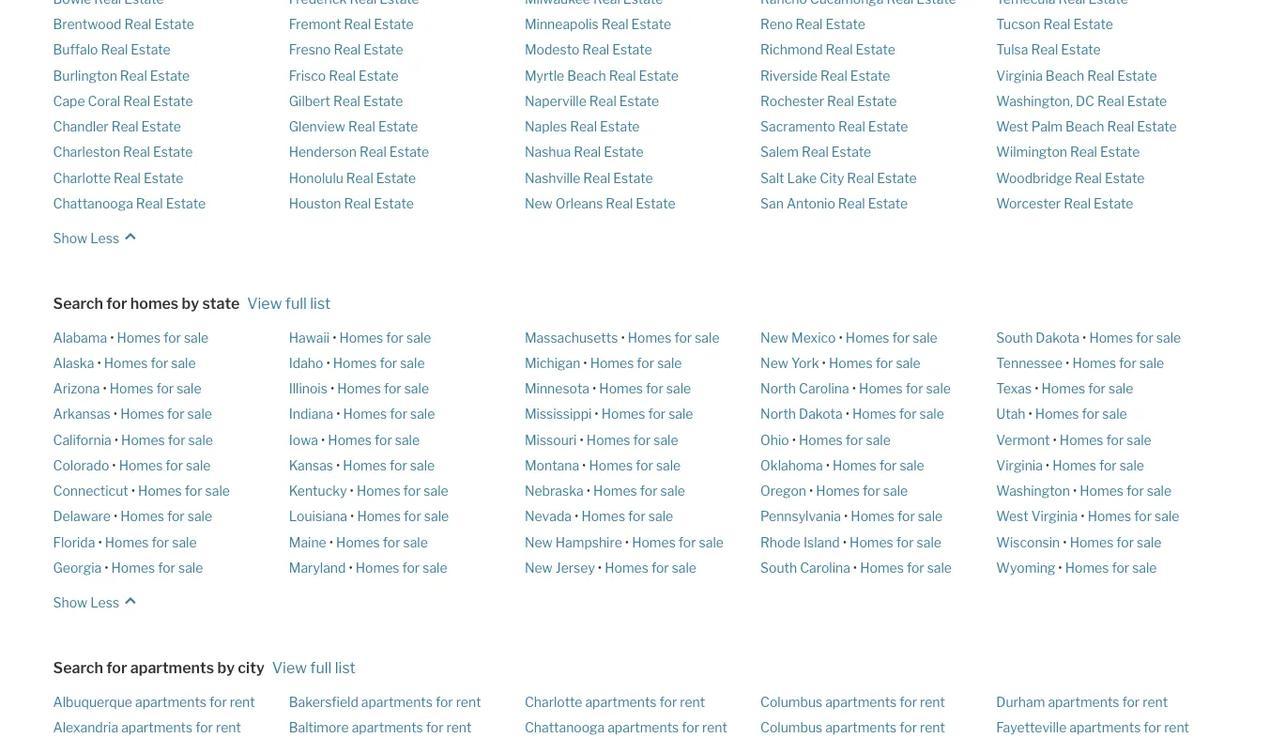 Task type: describe. For each thing, give the bounding box(es) containing it.
alabama
[[53, 329, 107, 345]]

washington, dc real estate link
[[997, 93, 1168, 109]]

show for second show less "link" from the bottom
[[53, 230, 88, 246]]

• right york
[[822, 355, 826, 371]]

real for salem real estate
[[802, 144, 829, 160]]

reno real estate link
[[761, 16, 866, 32]]

kansas link
[[289, 457, 333, 473]]

estate up 'naperville real estate' link
[[639, 67, 679, 83]]

gilbert real estate
[[289, 93, 403, 109]]

new york • homes for sale
[[761, 355, 921, 371]]

homes down washington • homes for sale
[[1088, 509, 1132, 525]]

homes for sale link for kansas • homes for sale
[[343, 457, 435, 473]]

rhode
[[761, 534, 801, 550]]

chattanooga apartments for rent link
[[525, 719, 728, 735]]

beach down dc
[[1066, 119, 1105, 135]]

montana • homes for sale
[[525, 457, 681, 473]]

tucson real estate link
[[997, 16, 1114, 32]]

sale for texas • homes for sale
[[1109, 381, 1134, 397]]

arizona
[[53, 381, 100, 397]]

sale for iowa • homes for sale
[[395, 432, 420, 448]]

gilbert real estate link
[[289, 93, 403, 109]]

homes for alaska • homes for sale
[[104, 355, 148, 371]]

idaho link
[[289, 355, 323, 371]]

• down washington • homes for sale
[[1081, 509, 1085, 525]]

state
[[202, 294, 240, 312]]

• down "rhode island • homes for sale"
[[854, 560, 858, 576]]

baltimore apartments for rent
[[289, 719, 472, 735]]

bakersfield
[[289, 694, 359, 710]]

estate for nashville real estate
[[614, 170, 653, 186]]

real down burlington real estate
[[123, 93, 150, 109]]

homes for sale link for louisiana • homes for sale
[[357, 509, 449, 525]]

indiana
[[289, 406, 334, 422]]

• up the new jersey • homes for sale
[[625, 534, 629, 550]]

• for virginia • homes for sale
[[1046, 457, 1050, 473]]

maine • homes for sale
[[289, 534, 428, 550]]

dakota for north dakota
[[799, 406, 843, 422]]

homes up the new jersey • homes for sale
[[632, 534, 676, 550]]

• for maryland • homes for sale
[[349, 560, 353, 576]]

homes for sale link for georgia • homes for sale
[[111, 560, 203, 576]]

• for alaska • homes for sale
[[97, 355, 101, 371]]

1 columbus apartments for rent link from the top
[[761, 694, 946, 710]]

2 columbus apartments for rent link from the top
[[761, 719, 946, 735]]

salt lake city real estate link
[[761, 170, 917, 186]]

estate for reno real estate
[[826, 16, 866, 32]]

charlotte real estate
[[53, 170, 184, 186]]

missouri link
[[525, 432, 577, 448]]

homes for sale link for connecticut • homes for sale
[[138, 483, 230, 499]]

kansas • homes for sale
[[289, 457, 435, 473]]

• for nebraska • homes for sale
[[587, 483, 591, 499]]

connecticut
[[53, 483, 128, 499]]

arkansas link
[[53, 406, 111, 422]]

real right the city
[[848, 170, 875, 186]]

north dakota link
[[761, 406, 843, 422]]

woodbridge
[[997, 170, 1073, 186]]

sale for arkansas • homes for sale
[[187, 406, 212, 422]]

• for massachusetts • homes for sale
[[621, 329, 625, 345]]

real down nashville real estate "link"
[[606, 195, 633, 211]]

minneapolis real estate
[[525, 16, 672, 32]]

homes for sale link for hawaii • homes for sale
[[340, 329, 431, 345]]

washington
[[997, 483, 1071, 499]]

rent for fayetteville apartments for rent link
[[1165, 719, 1190, 735]]

homes for sale link for ohio • homes for sale
[[799, 432, 891, 448]]

salem real estate link
[[761, 144, 872, 160]]

real for gilbert real estate
[[333, 93, 361, 109]]

charleston real estate link
[[53, 144, 193, 160]]

colorado
[[53, 457, 109, 473]]

• up tennessee • homes for sale
[[1083, 329, 1087, 345]]

west virginia • homes for sale
[[997, 509, 1180, 525]]

• for maine • homes for sale
[[329, 534, 334, 550]]

cape coral real estate link
[[53, 93, 193, 109]]

real for naperville real estate
[[590, 93, 617, 109]]

jersey
[[556, 560, 595, 576]]

homes for sale link for mississippi • homes for sale
[[602, 406, 694, 422]]

new hampshire • homes for sale
[[525, 534, 724, 550]]

sale for oklahoma • homes for sale
[[900, 457, 925, 473]]

homes for sale link for maine • homes for sale
[[336, 534, 428, 550]]

homes for sale link for arkansas • homes for sale
[[120, 406, 212, 422]]

homes
[[130, 294, 179, 312]]

buffalo real estate link
[[53, 42, 171, 58]]

tennessee
[[997, 355, 1063, 371]]

sale for kansas • homes for sale
[[410, 457, 435, 473]]

wisconsin • homes for sale
[[997, 534, 1162, 550]]

sale for washington • homes for sale
[[1148, 483, 1172, 499]]

buffalo real estate
[[53, 42, 171, 58]]

homes for connecticut • homes for sale
[[138, 483, 182, 499]]

homes for sale link for florida • homes for sale
[[105, 534, 197, 550]]

alabama link
[[53, 329, 107, 345]]

estate for modesto real estate
[[613, 42, 652, 58]]

homes for sale link for rhode island • homes for sale
[[850, 534, 942, 550]]

charlotte for charlotte apartments for rent
[[525, 694, 583, 710]]

homes up south carolina • homes for sale
[[850, 534, 894, 550]]

richmond real estate
[[761, 42, 896, 58]]

homes for california • homes for sale
[[121, 432, 165, 448]]

apartments for bakersfield apartments for rent link
[[361, 694, 433, 710]]

estate for honolulu real estate
[[376, 170, 416, 186]]

homes down "rhode island • homes for sale"
[[861, 560, 904, 576]]

real for brentwood real estate
[[124, 16, 152, 32]]

washington, dc real estate
[[997, 93, 1168, 109]]

columbus apartments for rent for second columbus apartments for rent link from the bottom of the page
[[761, 694, 946, 710]]

homes for georgia • homes for sale
[[111, 560, 155, 576]]

iowa
[[289, 432, 318, 448]]

sale for virginia • homes for sale
[[1120, 457, 1145, 473]]

alaska link
[[53, 355, 94, 371]]

carolina for south carolina
[[800, 560, 851, 576]]

rent for alexandria apartments for rent link
[[216, 719, 241, 735]]

show less for second show less "link" from the bottom
[[53, 230, 119, 246]]

naples
[[525, 119, 567, 135]]

frisco real estate link
[[289, 67, 399, 83]]

• right island
[[843, 534, 847, 550]]

estate for rochester real estate
[[857, 93, 897, 109]]

real for tulsa real estate
[[1032, 42, 1059, 58]]

charlotte apartments for rent
[[525, 694, 706, 710]]

homes for sale link for washington • homes for sale
[[1080, 483, 1172, 499]]

california • homes for sale
[[53, 432, 213, 448]]

real down the salt lake city real estate 'link'
[[839, 195, 866, 211]]

alexandria apartments for rent link
[[53, 719, 241, 735]]

homes for sale link for california • homes for sale
[[121, 432, 213, 448]]

virginia for virginia • homes for sale
[[997, 457, 1043, 473]]

estate down burlington real estate
[[153, 93, 193, 109]]

homes for sale link for missouri • homes for sale
[[587, 432, 679, 448]]

sale for colorado • homes for sale
[[186, 457, 211, 473]]

real up dc
[[1088, 67, 1115, 83]]

• up 'new york • homes for sale'
[[839, 329, 843, 345]]

• for idaho • homes for sale
[[326, 355, 330, 371]]

show for first show less "link" from the bottom of the page
[[53, 594, 88, 610]]

illinois
[[289, 381, 328, 397]]

south for south dakota
[[997, 329, 1033, 345]]

2 columbus from the top
[[761, 719, 823, 735]]

georgia link
[[53, 560, 102, 576]]

kentucky link
[[289, 483, 347, 499]]

brentwood real estate
[[53, 16, 194, 32]]

homes down new mexico • homes for sale
[[829, 355, 873, 371]]

texas link
[[997, 381, 1032, 397]]

• for nevada • homes for sale
[[575, 509, 579, 525]]

sale for wyoming • homes for sale
[[1133, 560, 1158, 576]]

york
[[792, 355, 820, 371]]

florida
[[53, 534, 95, 550]]

homes for sale link for south carolina • homes for sale
[[861, 560, 952, 576]]

charlotte real estate link
[[53, 170, 184, 186]]

virginia for virginia beach real estate
[[997, 67, 1043, 83]]

homes for montana • homes for sale
[[589, 457, 633, 473]]

idaho • homes for sale
[[289, 355, 425, 371]]

colorado link
[[53, 457, 109, 473]]

estate for charlotte real estate
[[144, 170, 184, 186]]

show less for first show less "link" from the bottom of the page
[[53, 594, 119, 610]]

• right jersey
[[598, 560, 602, 576]]

georgia • homes for sale
[[53, 560, 203, 576]]

estate right the city
[[877, 170, 917, 186]]

salem
[[761, 144, 799, 160]]

• for indiana • homes for sale
[[336, 406, 341, 422]]

fayetteville
[[997, 719, 1067, 735]]

homes for kansas • homes for sale
[[343, 457, 387, 473]]

homes for delaware • homes for sale
[[120, 509, 164, 525]]

estate up washington, dc real estate
[[1118, 67, 1158, 83]]

apartments for durham apartments for rent link
[[1049, 694, 1120, 710]]

louisiana • homes for sale
[[289, 509, 449, 525]]

2 vertical spatial virginia
[[1032, 509, 1078, 525]]

nebraska • homes for sale
[[525, 483, 686, 499]]

cape coral real estate
[[53, 93, 193, 109]]

real for modesto real estate
[[583, 42, 610, 58]]

homes for colorado • homes for sale
[[119, 457, 163, 473]]

homes for sale link for arizona • homes for sale
[[110, 381, 201, 397]]

homes for virginia • homes for sale
[[1053, 457, 1097, 473]]

homes for sale link for utah • homes for sale
[[1036, 406, 1128, 422]]

homes for sale link for north carolina • homes for sale
[[859, 381, 951, 397]]

rent for bakersfield apartments for rent link
[[456, 694, 481, 710]]

gilbert
[[289, 93, 331, 109]]

baltimore apartments for rent link
[[289, 719, 472, 735]]

real for buffalo real estate
[[101, 42, 128, 58]]

riverside real estate
[[761, 67, 891, 83]]

henderson real estate link
[[289, 144, 429, 160]]

estate down the salt lake city real estate 'link'
[[869, 195, 908, 211]]

• down north carolina • homes for sale
[[846, 406, 850, 422]]

virginia • homes for sale
[[997, 457, 1145, 473]]

homes for michigan • homes for sale
[[590, 355, 634, 371]]

san
[[761, 195, 784, 211]]

tucson
[[997, 16, 1041, 32]]

real up 'naperville real estate' link
[[609, 67, 636, 83]]

real for nashua real estate
[[574, 144, 601, 160]]

homes for mississippi • homes for sale
[[602, 406, 646, 422]]

mississippi • homes for sale
[[525, 406, 694, 422]]

homes for utah • homes for sale
[[1036, 406, 1080, 422]]

sale for utah • homes for sale
[[1103, 406, 1128, 422]]

wisconsin link
[[997, 534, 1061, 550]]

massachusetts • homes for sale
[[525, 329, 720, 345]]

sale for kentucky • homes for sale
[[424, 483, 449, 499]]

wisconsin
[[997, 534, 1061, 550]]

homes for sale link for west virginia • homes for sale
[[1088, 509, 1180, 525]]

california
[[53, 432, 112, 448]]

woodbridge real estate link
[[997, 170, 1145, 186]]

• for illinois • homes for sale
[[331, 381, 335, 397]]

florida link
[[53, 534, 95, 550]]

delaware • homes for sale
[[53, 509, 212, 525]]

1 show less link from the top
[[53, 220, 142, 248]]

city
[[238, 658, 265, 676]]

brentwood real estate link
[[53, 16, 194, 32]]

charlotte apartments for rent link
[[525, 694, 706, 710]]

vermont
[[997, 432, 1051, 448]]

real for woodbridge real estate
[[1075, 170, 1103, 186]]

homes down north carolina • homes for sale
[[853, 406, 897, 422]]

homes down new hampshire • homes for sale
[[605, 560, 649, 576]]



Task type: locate. For each thing, give the bounding box(es) containing it.
chandler
[[53, 119, 109, 135]]

maine
[[289, 534, 327, 550]]

homes for arizona • homes for sale
[[110, 381, 153, 397]]

real up burlington real estate
[[101, 42, 128, 58]]

apartments for charlotte apartments for rent link
[[586, 694, 657, 710]]

tulsa real estate link
[[997, 42, 1101, 58]]

naples real estate link
[[525, 119, 640, 135]]

1 vertical spatial virginia
[[997, 457, 1043, 473]]

north for north carolina
[[761, 381, 797, 397]]

beach for virginia
[[1046, 67, 1085, 83]]

idaho
[[289, 355, 323, 371]]

2 columbus apartments for rent from the top
[[761, 719, 946, 735]]

2 west from the top
[[997, 509, 1029, 525]]

homes for sale link down maine • homes for sale
[[356, 560, 448, 576]]

• for colorado • homes for sale
[[112, 457, 116, 473]]

estate for naperville real estate
[[620, 93, 660, 109]]

sale for tennessee • homes for sale
[[1140, 355, 1165, 371]]

real for houston real estate
[[344, 195, 371, 211]]

homes for sale link down homes
[[117, 329, 209, 345]]

estate down washington, dc real estate
[[1138, 119, 1178, 135]]

sale for minnesota • homes for sale
[[667, 381, 691, 397]]

homes for idaho • homes for sale
[[333, 355, 377, 371]]

nashville real estate link
[[525, 170, 653, 186]]

columbus apartments for rent for first columbus apartments for rent link from the bottom of the page
[[761, 719, 946, 735]]

real down frisco real estate
[[333, 93, 361, 109]]

homes for sale link up 'vermont • homes for sale'
[[1036, 406, 1128, 422]]

real up nashua real estate
[[570, 119, 597, 135]]

salem real estate
[[761, 144, 872, 160]]

1 vertical spatial charlotte
[[525, 694, 583, 710]]

show down georgia
[[53, 594, 88, 610]]

fresno
[[289, 42, 331, 58]]

south carolina • homes for sale
[[761, 560, 952, 576]]

michigan
[[525, 355, 581, 371]]

homes for sale link up washington • homes for sale
[[1053, 457, 1145, 473]]

homes for sale link down arkansas • homes for sale
[[121, 432, 213, 448]]

0 vertical spatial south
[[997, 329, 1033, 345]]

full
[[285, 294, 307, 312], [310, 658, 332, 676]]

estate down 'naperville real estate'
[[600, 119, 640, 135]]

less for first show less "link" from the bottom of the page
[[90, 594, 119, 610]]

frisco real estate
[[289, 67, 399, 83]]

• for missouri • homes for sale
[[580, 432, 584, 448]]

city
[[820, 170, 845, 186]]

homes for texas • homes for sale
[[1042, 381, 1086, 397]]

1 north from the top
[[761, 381, 797, 397]]

florida • homes for sale
[[53, 534, 197, 550]]

• right iowa
[[321, 432, 325, 448]]

1 vertical spatial show
[[53, 594, 88, 610]]

full up bakersfield
[[310, 658, 332, 676]]

fresno real estate link
[[289, 42, 404, 58]]

real for fresno real estate
[[334, 42, 361, 58]]

dakota for south dakota
[[1036, 329, 1080, 345]]

• right hawaii
[[333, 329, 337, 345]]

1 less from the top
[[90, 230, 119, 246]]

estate up "virginia beach real estate"
[[1062, 42, 1101, 58]]

homes for vermont • homes for sale
[[1060, 432, 1104, 448]]

sale for vermont • homes for sale
[[1127, 432, 1152, 448]]

apartments for chattanooga apartments for rent link
[[608, 719, 679, 735]]

1 horizontal spatial list
[[335, 658, 356, 676]]

0 horizontal spatial chattanooga
[[53, 195, 133, 211]]

1 vertical spatial columbus
[[761, 719, 823, 735]]

1 vertical spatial west
[[997, 509, 1029, 525]]

nashua real estate link
[[525, 144, 644, 160]]

homes for florida • homes for sale
[[105, 534, 149, 550]]

homes up "virginia • homes for sale"
[[1060, 432, 1104, 448]]

0 vertical spatial north
[[761, 381, 797, 397]]

real up nashville real estate
[[574, 144, 601, 160]]

full for search for apartments by city view full list
[[310, 658, 332, 676]]

1 show less from the top
[[53, 230, 119, 246]]

real down west palm beach real estate link
[[1071, 144, 1098, 160]]

indiana link
[[289, 406, 334, 422]]

2 show less from the top
[[53, 594, 119, 610]]

rochester real estate link
[[761, 93, 897, 109]]

coral
[[88, 93, 120, 109]]

real for honolulu real estate
[[346, 170, 374, 186]]

0 vertical spatial view full list link
[[247, 294, 331, 312]]

west for west palm beach real estate
[[997, 119, 1029, 135]]

wyoming link
[[997, 560, 1056, 576]]

arkansas
[[53, 406, 111, 422]]

0 vertical spatial chattanooga
[[53, 195, 133, 211]]

maryland link
[[289, 560, 346, 576]]

homes for maryland • homes for sale
[[356, 560, 400, 576]]

sacramento real estate link
[[761, 119, 908, 135]]

missouri • homes for sale
[[525, 432, 679, 448]]

new jersey • homes for sale
[[525, 560, 697, 576]]

alaska • homes for sale
[[53, 355, 196, 371]]

washington link
[[997, 483, 1071, 499]]

0 vertical spatial show less
[[53, 230, 119, 246]]

henderson
[[289, 144, 357, 160]]

real up modesto real estate
[[602, 16, 629, 32]]

0 vertical spatial view
[[247, 294, 282, 312]]

0 vertical spatial virginia
[[997, 67, 1043, 83]]

estate right dc
[[1128, 93, 1168, 109]]

homes for sale link for illinois • homes for sale
[[337, 381, 429, 397]]

richmond
[[761, 42, 823, 58]]

north carolina link
[[761, 381, 850, 397]]

rent for charlotte apartments for rent link
[[680, 694, 706, 710]]

nevada
[[525, 509, 572, 525]]

homes down montana • homes for sale
[[594, 483, 638, 499]]

sale for delaware • homes for sale
[[188, 509, 212, 525]]

• up the michigan • homes for sale
[[621, 329, 625, 345]]

estate for houston real estate
[[374, 195, 414, 211]]

homes for sale link up the new jersey • homes for sale
[[632, 534, 724, 550]]

vermont • homes for sale
[[997, 432, 1152, 448]]

1 vertical spatial dakota
[[799, 406, 843, 422]]

homes for louisiana • homes for sale
[[357, 509, 401, 525]]

• for vermont • homes for sale
[[1053, 432, 1057, 448]]

• for delaware • homes for sale
[[114, 509, 118, 525]]

• for california • homes for sale
[[114, 432, 118, 448]]

chattanooga real estate
[[53, 195, 206, 211]]

0 vertical spatial search
[[53, 294, 103, 312]]

0 horizontal spatial dakota
[[799, 406, 843, 422]]

sale for mississippi • homes for sale
[[669, 406, 694, 422]]

1 vertical spatial show less
[[53, 594, 119, 610]]

honolulu real estate link
[[289, 170, 416, 186]]

charlotte down charleston
[[53, 170, 111, 186]]

by left city
[[217, 658, 235, 676]]

carolina down 'new york • homes for sale'
[[799, 381, 850, 397]]

homes for sale link for delaware • homes for sale
[[120, 509, 212, 525]]

honolulu real estate
[[289, 170, 416, 186]]

show
[[53, 230, 88, 246], [53, 594, 88, 610]]

1 west from the top
[[997, 119, 1029, 135]]

• right alaska link
[[97, 355, 101, 371]]

2 show less link from the top
[[53, 584, 142, 613]]

0 horizontal spatial charlotte
[[53, 170, 111, 186]]

homes for sale link for virginia • homes for sale
[[1053, 457, 1145, 473]]

sale for illinois • homes for sale
[[405, 381, 429, 397]]

new for new york • homes for sale
[[761, 355, 789, 371]]

homes for sale link up west virginia • homes for sale at the bottom
[[1080, 483, 1172, 499]]

charlotte
[[53, 170, 111, 186], [525, 694, 583, 710]]

1 columbus from the top
[[761, 694, 823, 710]]

minneapolis real estate link
[[525, 16, 672, 32]]

• up new hampshire link
[[575, 509, 579, 525]]

less down chattanooga real estate link
[[90, 230, 119, 246]]

rochester
[[761, 93, 825, 109]]

1 vertical spatial north
[[761, 406, 797, 422]]

homes up "idaho • homes for sale"
[[340, 329, 383, 345]]

0 vertical spatial show
[[53, 230, 88, 246]]

alaska
[[53, 355, 94, 371]]

west up "wisconsin"
[[997, 509, 1029, 525]]

1 vertical spatial columbus apartments for rent link
[[761, 719, 946, 735]]

• down wisconsin • homes for sale
[[1059, 560, 1063, 576]]

• down the ohio • homes for sale
[[826, 457, 830, 473]]

rent for baltimore apartments for rent link
[[447, 719, 472, 735]]

homes for sale link for alabama • homes for sale
[[117, 329, 209, 345]]

1 vertical spatial view
[[272, 658, 307, 676]]

homes for sale link down north carolina • homes for sale
[[853, 406, 945, 422]]

full for search for homes by state view full list
[[285, 294, 307, 312]]

1 columbus apartments for rent from the top
[[761, 694, 946, 710]]

homes for sale link down florida • homes for sale
[[111, 560, 203, 576]]

homes for sale link for wisconsin • homes for sale
[[1070, 534, 1162, 550]]

real up the tulsa real estate
[[1044, 16, 1071, 32]]

henderson real estate
[[289, 144, 429, 160]]

real down cape coral real estate link
[[111, 119, 139, 135]]

maryland • homes for sale
[[289, 560, 448, 576]]

homes for sale link down new hampshire • homes for sale
[[605, 560, 697, 576]]

homes up nebraska • homes for sale
[[589, 457, 633, 473]]

• down california • homes for sale
[[112, 457, 116, 473]]

estate up modesto real estate
[[632, 16, 672, 32]]

homes up tennessee • homes for sale
[[1090, 329, 1134, 345]]

real for frisco real estate
[[329, 67, 356, 83]]

houston real estate
[[289, 195, 414, 211]]

• right arizona link
[[103, 381, 107, 397]]

homes for sale link for texas • homes for sale
[[1042, 381, 1134, 397]]

sale for missouri • homes for sale
[[654, 432, 679, 448]]

california link
[[53, 432, 112, 448]]

• right virginia link
[[1046, 457, 1050, 473]]

real for sacramento real estate
[[839, 119, 866, 135]]

0 horizontal spatial south
[[761, 560, 798, 576]]

burlington real estate
[[53, 67, 190, 83]]

• right indiana link
[[336, 406, 341, 422]]

1 vertical spatial columbus apartments for rent
[[761, 719, 946, 735]]

• up colorado • homes for sale
[[114, 432, 118, 448]]

estate up the 'charlotte real estate' link
[[153, 144, 193, 160]]

0 vertical spatial full
[[285, 294, 307, 312]]

real for tucson real estate
[[1044, 16, 1071, 32]]

texas
[[997, 381, 1032, 397]]

homes down 'vermont • homes for sale'
[[1053, 457, 1097, 473]]

illinois link
[[289, 381, 328, 397]]

search for search for apartments by city view full list
[[53, 658, 103, 676]]

• for texas • homes for sale
[[1035, 381, 1039, 397]]

fremont real estate
[[289, 16, 414, 32]]

south dakota link
[[997, 329, 1080, 345]]

apartments for alexandria apartments for rent link
[[121, 719, 193, 735]]

delaware
[[53, 509, 111, 525]]

modesto real estate
[[525, 42, 652, 58]]

chattanooga down charlotte apartments for rent link
[[525, 719, 605, 735]]

2 north from the top
[[761, 406, 797, 422]]

homes for sale link up "rhode island • homes for sale"
[[851, 509, 943, 525]]

new
[[525, 195, 553, 211], [761, 329, 789, 345], [761, 355, 789, 371], [525, 534, 553, 550], [525, 560, 553, 576]]

homes down arkansas • homes for sale
[[121, 432, 165, 448]]

homes up arkansas • homes for sale
[[110, 381, 153, 397]]

apartments for "albuquerque apartments for rent" link
[[135, 694, 207, 710]]

dakota up tennessee • homes for sale
[[1036, 329, 1080, 345]]

estate for fremont real estate
[[374, 16, 414, 32]]

real for charlotte real estate
[[114, 170, 141, 186]]

south dakota • homes for sale
[[997, 329, 1182, 345]]

naperville real estate
[[525, 93, 660, 109]]

real
[[124, 16, 152, 32], [344, 16, 371, 32], [602, 16, 629, 32], [796, 16, 823, 32], [1044, 16, 1071, 32], [101, 42, 128, 58], [334, 42, 361, 58], [583, 42, 610, 58], [826, 42, 853, 58], [1032, 42, 1059, 58], [120, 67, 147, 83], [329, 67, 356, 83], [609, 67, 636, 83], [821, 67, 848, 83], [1088, 67, 1115, 83], [123, 93, 150, 109], [333, 93, 361, 109], [590, 93, 617, 109], [827, 93, 855, 109], [1098, 93, 1125, 109], [111, 119, 139, 135], [348, 119, 376, 135], [570, 119, 597, 135], [839, 119, 866, 135], [1108, 119, 1135, 135], [123, 144, 150, 160], [360, 144, 387, 160], [574, 144, 601, 160], [802, 144, 829, 160], [1071, 144, 1098, 160], [114, 170, 141, 186], [346, 170, 374, 186], [584, 170, 611, 186], [848, 170, 875, 186], [1075, 170, 1103, 186], [136, 195, 163, 211], [344, 195, 371, 211], [606, 195, 633, 211], [839, 195, 866, 211], [1064, 195, 1091, 211]]

real up cape coral real estate in the left top of the page
[[120, 67, 147, 83]]

homes for nevada • homes for sale
[[582, 509, 626, 525]]

list
[[310, 294, 331, 312], [335, 658, 356, 676]]

real down washington, dc real estate
[[1108, 119, 1135, 135]]

hawaii
[[289, 329, 330, 345]]

• right georgia "link"
[[104, 560, 109, 576]]

colorado • homes for sale
[[53, 457, 211, 473]]

homes for washington • homes for sale
[[1080, 483, 1124, 499]]

0 vertical spatial columbus apartments for rent link
[[761, 694, 946, 710]]

• for wisconsin • homes for sale
[[1063, 534, 1068, 550]]

homes for sale link up oklahoma • homes for sale
[[799, 432, 891, 448]]

sale for michigan • homes for sale
[[658, 355, 682, 371]]

beach for myrtle
[[568, 67, 606, 83]]

fremont real estate link
[[289, 16, 414, 32]]

estate for chandler real estate
[[141, 119, 181, 135]]

homes for sale link up pennsylvania • homes for sale in the bottom of the page
[[817, 483, 908, 499]]

sale for oregon • homes for sale
[[884, 483, 908, 499]]

worcester
[[997, 195, 1061, 211]]

michigan link
[[525, 355, 581, 371]]

real up henderson real estate link
[[348, 119, 376, 135]]

0 vertical spatial columbus
[[761, 694, 823, 710]]

myrtle
[[525, 67, 565, 83]]

richmond real estate link
[[761, 42, 896, 58]]

0 vertical spatial list
[[310, 294, 331, 312]]

0 vertical spatial show less link
[[53, 220, 142, 248]]

0 horizontal spatial full
[[285, 294, 307, 312]]

1 show from the top
[[53, 230, 88, 246]]

real up the 'charlotte real estate' link
[[123, 144, 150, 160]]

louisiana
[[289, 509, 348, 525]]

bakersfield apartments for rent link
[[289, 694, 481, 710]]

1 vertical spatial carolina
[[800, 560, 851, 576]]

massachusetts
[[525, 329, 618, 345]]

burlington
[[53, 67, 117, 83]]

0 vertical spatial by
[[182, 294, 199, 312]]

1 vertical spatial show less link
[[53, 584, 142, 613]]

0 vertical spatial charlotte
[[53, 170, 111, 186]]

estate down "glenview real estate"
[[390, 144, 429, 160]]

1 horizontal spatial chattanooga
[[525, 719, 605, 735]]

homes for sale link for indiana • homes for sale
[[343, 406, 435, 422]]

sale for maryland • homes for sale
[[423, 560, 448, 576]]

• for wyoming • homes for sale
[[1059, 560, 1063, 576]]

homes for oregon • homes for sale
[[817, 483, 860, 499]]

homes up georgia • homes for sale
[[105, 534, 149, 550]]

•
[[110, 329, 114, 345], [333, 329, 337, 345], [621, 329, 625, 345], [839, 329, 843, 345], [1083, 329, 1087, 345], [97, 355, 101, 371], [326, 355, 330, 371], [584, 355, 588, 371], [822, 355, 826, 371], [1066, 355, 1070, 371], [103, 381, 107, 397], [331, 381, 335, 397], [593, 381, 597, 397], [853, 381, 857, 397], [1035, 381, 1039, 397], [113, 406, 118, 422], [336, 406, 341, 422], [595, 406, 599, 422], [846, 406, 850, 422], [1029, 406, 1033, 422], [114, 432, 118, 448], [321, 432, 325, 448], [580, 432, 584, 448], [792, 432, 797, 448], [1053, 432, 1057, 448], [112, 457, 116, 473], [336, 457, 340, 473], [582, 457, 587, 473], [826, 457, 830, 473], [1046, 457, 1050, 473], [131, 483, 135, 499], [350, 483, 354, 499], [587, 483, 591, 499], [810, 483, 814, 499], [1073, 483, 1078, 499], [114, 509, 118, 525], [350, 509, 354, 525], [575, 509, 579, 525], [844, 509, 848, 525], [1081, 509, 1085, 525], [98, 534, 102, 550], [329, 534, 334, 550], [625, 534, 629, 550], [843, 534, 847, 550], [1063, 534, 1068, 550], [104, 560, 109, 576], [349, 560, 353, 576], [598, 560, 602, 576], [854, 560, 858, 576], [1059, 560, 1063, 576]]

1 horizontal spatial full
[[310, 658, 332, 676]]

• up 'delaware • homes for sale'
[[131, 483, 135, 499]]

1 horizontal spatial charlotte
[[525, 694, 583, 710]]

homes for sale link down louisiana • homes for sale
[[336, 534, 428, 550]]

1 vertical spatial less
[[90, 594, 119, 610]]

alexandria
[[53, 719, 118, 735]]

new hampshire link
[[525, 534, 623, 550]]

real right dc
[[1098, 93, 1125, 109]]

homes up 'delaware • homes for sale'
[[138, 483, 182, 499]]

homes for alabama • homes for sale
[[117, 329, 161, 345]]

virginia down tulsa
[[997, 67, 1043, 83]]

• up missouri • homes for sale
[[595, 406, 599, 422]]

by left state
[[182, 294, 199, 312]]

2 search from the top
[[53, 658, 103, 676]]

0 vertical spatial west
[[997, 119, 1029, 135]]

0 vertical spatial carolina
[[799, 381, 850, 397]]

show less down georgia
[[53, 594, 119, 610]]

estate for gilbert real estate
[[363, 93, 403, 109]]

apartments
[[130, 658, 214, 676], [135, 694, 207, 710], [361, 694, 433, 710], [586, 694, 657, 710], [826, 694, 897, 710], [1049, 694, 1120, 710], [121, 719, 193, 735], [352, 719, 423, 735], [608, 719, 679, 735], [826, 719, 897, 735], [1070, 719, 1142, 735]]

homes for sale link up 'delaware • homes for sale'
[[138, 483, 230, 499]]

1 vertical spatial by
[[217, 658, 235, 676]]

glenview real estate link
[[289, 119, 418, 135]]

view right city
[[272, 658, 307, 676]]

wilmington real estate
[[997, 144, 1141, 160]]

real for minneapolis real estate
[[602, 16, 629, 32]]

• up "rhode island • homes for sale"
[[844, 509, 848, 525]]

• for washington • homes for sale
[[1073, 483, 1078, 499]]

homes for sale link for iowa • homes for sale
[[328, 432, 420, 448]]

1 horizontal spatial south
[[997, 329, 1033, 345]]

2 show from the top
[[53, 594, 88, 610]]

1 horizontal spatial dakota
[[1036, 329, 1080, 345]]

honolulu
[[289, 170, 344, 186]]

homes for sale link down mississippi • homes for sale
[[587, 432, 679, 448]]

nashua real estate
[[525, 144, 644, 160]]

homes for sale link up arkansas • homes for sale
[[110, 381, 201, 397]]

homes for missouri • homes for sale
[[587, 432, 631, 448]]

estate for frisco real estate
[[359, 67, 399, 83]]

homes for sale link up kentucky • homes for sale
[[343, 457, 435, 473]]

0 horizontal spatial list
[[310, 294, 331, 312]]

1 vertical spatial list
[[335, 658, 356, 676]]

1 vertical spatial chattanooga
[[525, 719, 605, 735]]

search for apartments by city view full list
[[53, 658, 356, 676]]

kansas
[[289, 457, 333, 473]]

• for minnesota • homes for sale
[[593, 381, 597, 397]]

1 vertical spatial south
[[761, 560, 798, 576]]

show less down chattanooga real estate
[[53, 230, 119, 246]]

• right utah
[[1029, 406, 1033, 422]]

texas • homes for sale
[[997, 381, 1134, 397]]

homes up the michigan • homes for sale
[[628, 329, 672, 345]]

real up chattanooga real estate link
[[114, 170, 141, 186]]

homes up north dakota • homes for sale
[[859, 381, 903, 397]]

real down henderson real estate link
[[346, 170, 374, 186]]

brentwood
[[53, 16, 122, 32]]

nashville real estate
[[525, 170, 653, 186]]

apartments for baltimore apartments for rent link
[[352, 719, 423, 735]]

arizona • homes for sale
[[53, 381, 201, 397]]

0 vertical spatial less
[[90, 230, 119, 246]]

0 vertical spatial columbus apartments for rent
[[761, 694, 946, 710]]

homes down wisconsin • homes for sale
[[1066, 560, 1110, 576]]

real for richmond real estate
[[826, 42, 853, 58]]

1 vertical spatial view full list link
[[272, 658, 356, 676]]

new for new hampshire • homes for sale
[[525, 534, 553, 550]]

estate up salt lake city real estate
[[832, 144, 872, 160]]

0 horizontal spatial by
[[182, 294, 199, 312]]

1 vertical spatial search
[[53, 658, 103, 676]]

1 search from the top
[[53, 294, 103, 312]]

1 horizontal spatial by
[[217, 658, 235, 676]]

iowa link
[[289, 432, 318, 448]]

homes for sale link down "rhode island • homes for sale"
[[861, 560, 952, 576]]

homes for sale link for alaska • homes for sale
[[104, 355, 196, 371]]

estate down nashville real estate "link"
[[636, 195, 676, 211]]

0 vertical spatial dakota
[[1036, 329, 1080, 345]]

homes for sale link up the indiana • homes for sale
[[337, 381, 429, 397]]

chattanooga
[[53, 195, 133, 211], [525, 719, 605, 735]]

estate up riverside real estate link
[[856, 42, 896, 58]]

sale for maine • homes for sale
[[403, 534, 428, 550]]

nashua
[[525, 144, 571, 160]]

montana
[[525, 457, 580, 473]]

estate up sacramento real estate
[[857, 93, 897, 109]]

• for michigan • homes for sale
[[584, 355, 588, 371]]

1 vertical spatial full
[[310, 658, 332, 676]]

estate down west palm beach real estate
[[1101, 144, 1141, 160]]

homes for hawaii • homes for sale
[[340, 329, 383, 345]]

south down the rhode
[[761, 560, 798, 576]]

real up "new orleans real estate"
[[584, 170, 611, 186]]

homes up 'new york • homes for sale'
[[846, 329, 890, 345]]

• up north dakota • homes for sale
[[853, 381, 857, 397]]

less for second show less "link" from the bottom
[[90, 230, 119, 246]]

real for reno real estate
[[796, 16, 823, 32]]

oklahoma link
[[761, 457, 823, 473]]

columbus
[[761, 694, 823, 710], [761, 719, 823, 735]]

homes for sale link for north dakota • homes for sale
[[853, 406, 945, 422]]

estate down cape coral real estate link
[[141, 119, 181, 135]]

west virginia link
[[997, 509, 1078, 525]]

new for new jersey • homes for sale
[[525, 560, 553, 576]]

• for hawaii • homes for sale
[[333, 329, 337, 345]]

2 less from the top
[[90, 594, 119, 610]]



Task type: vqa. For each thing, say whether or not it's contained in the screenshot.
the Homes for sale LINK corresponding to Alabama • Homes for sale
yes



